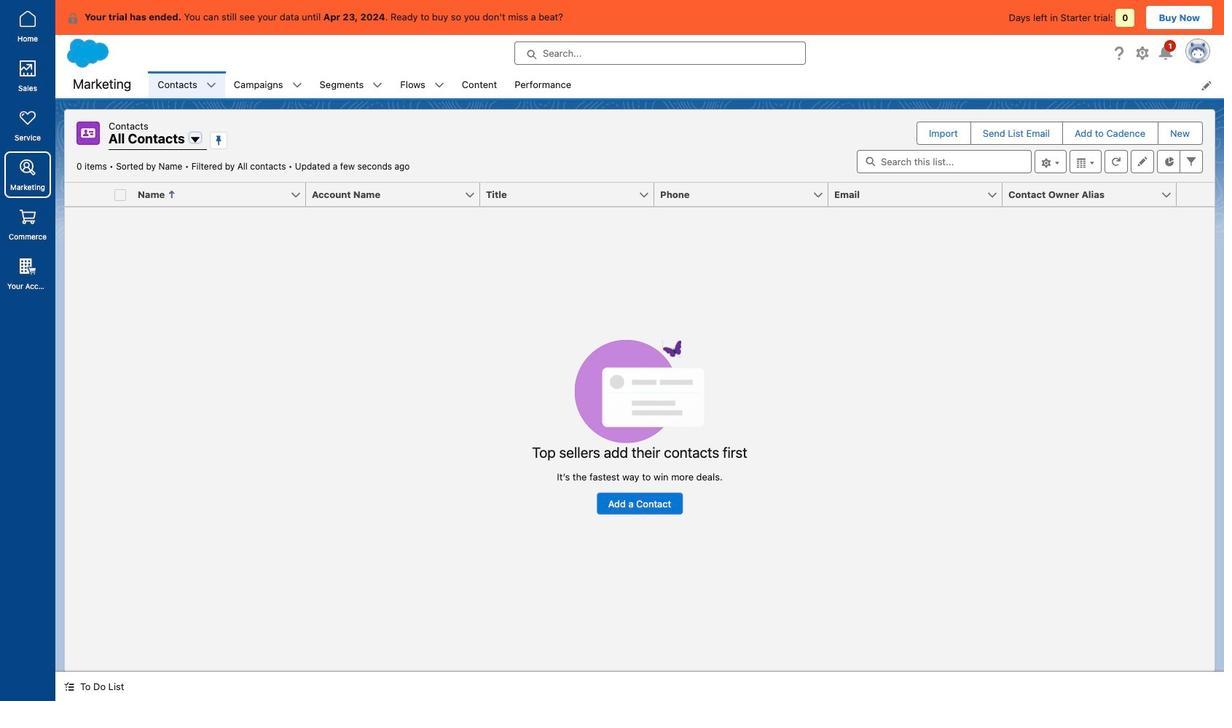 Task type: vqa. For each thing, say whether or not it's contained in the screenshot.
first Select an Option text field from left
no



Task type: locate. For each thing, give the bounding box(es) containing it.
0 horizontal spatial text default image
[[64, 682, 74, 693]]

account name element
[[306, 183, 489, 207]]

text default image for second list item from the right
[[373, 80, 383, 91]]

1 list item from the left
[[149, 71, 225, 98]]

action image
[[1177, 183, 1215, 206]]

name element
[[132, 183, 315, 207]]

0 vertical spatial text default image
[[434, 80, 444, 91]]

item number image
[[65, 183, 109, 206]]

cell inside all contacts|contacts|list view element
[[109, 183, 132, 207]]

list
[[149, 71, 1224, 98]]

1 horizontal spatial text default image
[[434, 80, 444, 91]]

email element
[[829, 183, 1012, 207]]

3 list item from the left
[[311, 71, 392, 98]]

text default image for fourth list item from right
[[206, 80, 216, 91]]

contact owner alias element
[[1003, 183, 1186, 207]]

list item
[[149, 71, 225, 98], [225, 71, 311, 98], [311, 71, 392, 98], [392, 71, 453, 98]]

text default image
[[434, 80, 444, 91], [64, 682, 74, 693]]

status
[[532, 340, 747, 515]]

text default image
[[67, 12, 79, 24], [206, 80, 216, 91], [292, 80, 302, 91], [373, 80, 383, 91]]

cell
[[109, 183, 132, 207]]



Task type: describe. For each thing, give the bounding box(es) containing it.
1 vertical spatial text default image
[[64, 682, 74, 693]]

phone element
[[654, 183, 837, 207]]

all contacts status
[[77, 161, 295, 172]]

title element
[[480, 183, 663, 207]]

Search All Contacts list view. search field
[[857, 150, 1032, 173]]

all contacts|contacts|list view element
[[64, 109, 1216, 673]]

2 list item from the left
[[225, 71, 311, 98]]

4 list item from the left
[[392, 71, 453, 98]]

action element
[[1177, 183, 1215, 207]]

text default image inside list item
[[434, 80, 444, 91]]

text default image for second list item from left
[[292, 80, 302, 91]]

item number element
[[65, 183, 109, 207]]



